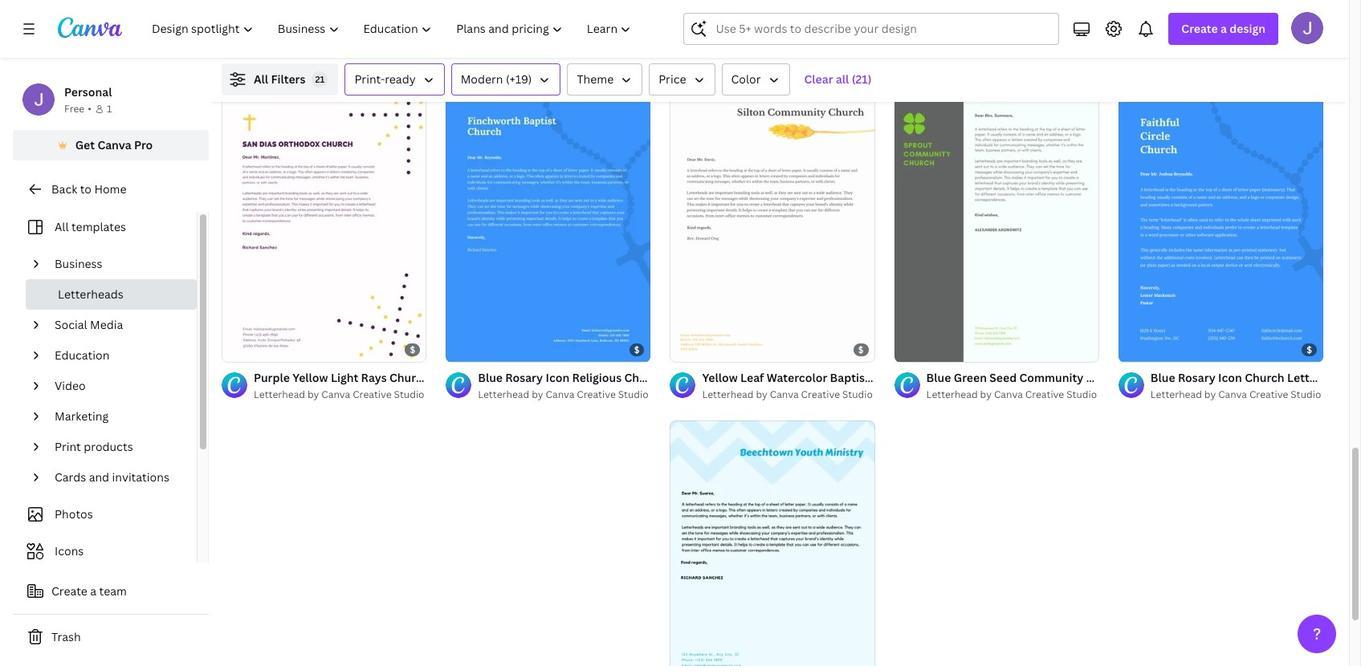 Task type: locate. For each thing, give the bounding box(es) containing it.
blue inside the blue rosary icon religious church letterhead letterhead by canva creative studio
[[478, 370, 503, 385]]

back to home link
[[13, 173, 209, 206]]

creative inside the blue rosary icon religious church letterhead letterhead by canva creative studio
[[577, 388, 616, 401]]

purple yellow light rays church letterhead link
[[254, 369, 493, 387]]

canva down seed at the bottom right of page
[[994, 388, 1023, 401]]

canva inside yellow leaf watercolor baptist church letterhead letterhead by canva creative studio
[[770, 388, 799, 401]]

1 horizontal spatial a
[[1221, 21, 1227, 36]]

yellow left light
[[293, 370, 328, 385]]

$ up the baptist
[[858, 344, 864, 356]]

rosary inside the blue rosary icon religious church letterhead letterhead by canva creative studio
[[505, 370, 543, 385]]

canva down blue rosary icon church letterhead "link"
[[1218, 388, 1247, 401]]

$ for blue rosary icon religious church letterhead
[[634, 344, 640, 356]]

canva inside the blue rosary icon religious church letterhead letterhead by canva creative studio
[[546, 388, 575, 401]]

blue
[[478, 370, 503, 385], [926, 370, 951, 385], [1151, 370, 1175, 385]]

canva down watercolor
[[770, 388, 799, 401]]

0 horizontal spatial rosary
[[505, 370, 543, 385]]

a inside dropdown button
[[1221, 21, 1227, 36]]

rosary inside blue rosary icon church letterhead letterhead by canva creative studio
[[1178, 370, 1216, 385]]

by inside blue rosary icon church letterhead letterhead by canva creative studio
[[1204, 388, 1216, 401]]

team
[[99, 584, 127, 599]]

1 horizontal spatial create
[[1182, 21, 1218, 36]]

color button
[[722, 63, 790, 96]]

video
[[55, 378, 86, 394]]

$ up the blue rosary icon religious church letterhead link
[[634, 344, 640, 356]]

2 yellow from the left
[[702, 370, 738, 385]]

icon inside the blue rosary icon religious church letterhead letterhead by canva creative studio
[[546, 370, 570, 385]]

0 vertical spatial a
[[1221, 21, 1227, 36]]

studio
[[394, 64, 424, 77], [618, 64, 649, 77], [842, 64, 873, 77], [394, 387, 424, 401], [618, 388, 649, 401], [842, 388, 873, 401], [1067, 388, 1097, 401], [1291, 388, 1321, 401]]

blue inside blue rosary icon church letterhead letterhead by canva creative studio
[[1151, 370, 1175, 385]]

studio down purple yellow light rays church letterhead "link"
[[394, 387, 424, 401]]

church right the baptist
[[872, 370, 912, 385]]

1 rosary from the left
[[505, 370, 543, 385]]

marketing
[[55, 409, 109, 424]]

church inside blue rosary icon church letterhead letterhead by canva creative studio
[[1245, 370, 1285, 385]]

cards and invitations
[[55, 470, 169, 485]]

create up "dove"
[[1182, 21, 1218, 36]]

products
[[84, 439, 133, 455]]

creative inside blue rosary icon church letterhead letterhead by canva creative studio
[[1250, 388, 1288, 401]]

rosary for blue rosary icon church letterhead
[[1178, 370, 1216, 385]]

church inside yellow leaf watercolor baptist church letterhead letterhead by canva creative studio
[[872, 370, 912, 385]]

creative inside the "blue green seed community church flower pastor letterhead letterhead by canva creative studio"
[[1025, 388, 1064, 401]]

1 vertical spatial a
[[90, 584, 96, 599]]

studio down the baptist
[[842, 388, 873, 401]]

studio down the blue rosary icon religious church letterhead link
[[618, 388, 649, 401]]

3 blue from the left
[[1151, 370, 1175, 385]]

0 horizontal spatial all
[[55, 219, 69, 234]]

by down blue rosary icon church letterhead "link"
[[1204, 388, 1216, 401]]

ready
[[385, 71, 416, 87]]

blue green seed community church flower pastor letterhead image
[[894, 97, 1099, 362]]

church inside the blue rosary icon religious church letterhead letterhead by canva creative studio
[[624, 370, 664, 385]]

$ up blue rosary icon church letterhead "link"
[[1307, 344, 1312, 356]]

modern
[[461, 71, 503, 87]]

by inside turquoise city church letterhead letterhead by canva creative studio
[[308, 64, 319, 77]]

studio inside the blue rosary icon religious church letterhead letterhead by canva creative studio
[[618, 388, 649, 401]]

a
[[1221, 21, 1227, 36], [90, 584, 96, 599]]

social media
[[55, 317, 123, 332]]

church inside purple yellow light rays church letterhead letterhead by canva creative studio
[[390, 370, 429, 385]]

2 horizontal spatial blue
[[1151, 370, 1175, 385]]

letterhead by canva creative studio
[[702, 64, 873, 77]]

$ up purple yellow light rays church letterhead "link"
[[410, 343, 415, 355]]

$ up pattern
[[1083, 20, 1088, 32]]

by
[[308, 64, 319, 77], [532, 64, 543, 77], [756, 64, 768, 77], [308, 387, 319, 401], [532, 388, 543, 401], [756, 388, 768, 401], [980, 388, 992, 401], [1204, 388, 1216, 401]]

0 horizontal spatial blue
[[478, 370, 503, 385]]

canva left pro
[[97, 137, 131, 153]]

church
[[336, 46, 375, 61], [550, 46, 589, 61], [1091, 46, 1130, 61], [1251, 46, 1291, 61], [390, 370, 429, 385], [624, 370, 664, 385], [872, 370, 912, 385], [1086, 370, 1126, 385], [1245, 370, 1285, 385]]

1 horizontal spatial all
[[254, 71, 268, 87]]

all templates link
[[22, 212, 187, 243]]

social media link
[[48, 310, 187, 341]]

icon right pastor
[[1218, 370, 1242, 385]]

0 horizontal spatial a
[[90, 584, 96, 599]]

business
[[55, 256, 102, 271]]

canva
[[322, 64, 350, 77], [546, 64, 575, 77], [770, 64, 799, 77], [97, 137, 131, 153], [322, 387, 350, 401], [546, 388, 575, 401], [770, 388, 799, 401], [994, 388, 1023, 401], [1218, 388, 1247, 401]]

a left design
[[1221, 21, 1227, 36]]

church down design
[[1251, 46, 1291, 61]]

(+19)
[[506, 71, 532, 87]]

by down leaf
[[756, 388, 768, 401]]

church right rays at the bottom left of the page
[[390, 370, 429, 385]]

icon inside blue rosary icon church letterhead letterhead by canva creative studio
[[1218, 370, 1242, 385]]

2 icon from the left
[[1218, 370, 1242, 385]]

cards
[[55, 470, 86, 485]]

invitations
[[112, 470, 169, 485]]

letterhead by canva creative studio link for blue rosary icon church letterhead
[[1151, 387, 1323, 403]]

plum gospel church letterhead link
[[478, 45, 653, 63]]

1 horizontal spatial yellow
[[702, 370, 738, 385]]

gold dove simple church letterhead link
[[1151, 45, 1354, 63]]

blue rosary icon religious church letterhead link
[[478, 369, 728, 387]]

by inside purple yellow light rays church letterhead letterhead by canva creative studio
[[308, 387, 319, 401]]

icon for church
[[1218, 370, 1242, 385]]

church left flower
[[1086, 370, 1126, 385]]

flower
[[1129, 370, 1166, 385]]

rosary left religious
[[505, 370, 543, 385]]

1 vertical spatial all
[[55, 219, 69, 234]]

modern (+19) button
[[451, 63, 561, 96]]

1
[[107, 102, 112, 116]]

canva inside blue rosary icon church letterhead letterhead by canva creative studio
[[1218, 388, 1247, 401]]

create inside button
[[51, 584, 87, 599]]

1 vertical spatial create
[[51, 584, 87, 599]]

by down gospel
[[532, 64, 543, 77]]

rays
[[361, 370, 387, 385]]

plum
[[478, 46, 506, 61]]

all left templates
[[55, 219, 69, 234]]

community
[[1020, 370, 1084, 385]]

1 horizontal spatial rosary
[[1178, 370, 1216, 385]]

a inside button
[[90, 584, 96, 599]]

by down the blue rosary icon religious church letterhead link
[[532, 388, 543, 401]]

print-
[[355, 71, 385, 87]]

turquoise city church letterhead image
[[222, 0, 427, 38]]

crosses
[[1001, 46, 1044, 61]]

clear all (21) button
[[796, 63, 880, 96]]

leaf
[[740, 370, 764, 385]]

yellow left leaf
[[702, 370, 738, 385]]

print
[[55, 439, 81, 455]]

1 horizontal spatial blue
[[926, 370, 951, 385]]

icon for religious
[[546, 370, 570, 385]]

2 rosary from the left
[[1178, 370, 1216, 385]]

blue inside the "blue green seed community church flower pastor letterhead letterhead by canva creative studio"
[[926, 370, 951, 385]]

studio down blue rosary icon church letterhead "link"
[[1291, 388, 1321, 401]]

green
[[954, 370, 987, 385]]

church up print-
[[336, 46, 375, 61]]

icon left religious
[[546, 370, 570, 385]]

light
[[331, 370, 358, 385]]

all left the "filters"
[[254, 71, 268, 87]]

rosary right flower
[[1178, 370, 1216, 385]]

create inside dropdown button
[[1182, 21, 1218, 36]]

by down purple yellow light rays church letterhead "link"
[[308, 387, 319, 401]]

church right religious
[[624, 370, 664, 385]]

jacob simon image
[[1291, 12, 1323, 44]]

plum gospel church letterhead letterhead by canva creative studio
[[478, 46, 653, 77]]

0 horizontal spatial yellow
[[293, 370, 328, 385]]

canva down plum gospel church letterhead link
[[546, 64, 575, 77]]

all filters
[[254, 71, 306, 87]]

0 horizontal spatial icon
[[546, 370, 570, 385]]

canva inside turquoise city church letterhead letterhead by canva creative studio
[[322, 64, 350, 77]]

all
[[254, 71, 268, 87], [55, 219, 69, 234]]

by down city
[[308, 64, 319, 77]]

create for create a team
[[51, 584, 87, 599]]

all for all templates
[[55, 219, 69, 234]]

studio inside purple yellow light rays church letterhead letterhead by canva creative studio
[[394, 387, 424, 401]]

canva down religious
[[546, 388, 575, 401]]

1 yellow from the left
[[293, 370, 328, 385]]

blue white ignite youth church stripes letterhead image
[[670, 421, 875, 667]]

studio down blue green seed community church flower pastor letterhead link
[[1067, 388, 1097, 401]]

create a design button
[[1169, 13, 1278, 45]]

creative inside purple yellow light rays church letterhead letterhead by canva creative studio
[[353, 387, 392, 401]]

2 blue from the left
[[926, 370, 951, 385]]

yellow leaf watercolor baptist church letterhead image
[[670, 97, 875, 362]]

letterheads
[[58, 287, 123, 302]]

1 icon from the left
[[546, 370, 570, 385]]

0 vertical spatial all
[[254, 71, 268, 87]]

yellow
[[293, 370, 328, 385], [702, 370, 738, 385]]

icon
[[546, 370, 570, 385], [1218, 370, 1242, 385]]

get canva pro button
[[13, 130, 209, 161]]

rosary
[[505, 370, 543, 385], [1178, 370, 1216, 385]]

1 blue from the left
[[478, 370, 503, 385]]

by down green
[[980, 388, 992, 401]]

letterhead by canva creative studio link
[[254, 63, 427, 79], [478, 63, 651, 79], [702, 63, 875, 79], [254, 387, 427, 403], [478, 387, 651, 403], [702, 387, 875, 403], [926, 387, 1099, 403], [1151, 387, 1323, 403]]

icons
[[55, 544, 84, 559]]

church inside turquoise city church letterhead letterhead by canva creative studio
[[336, 46, 375, 61]]

create
[[1182, 21, 1218, 36], [51, 584, 87, 599]]

studio right clear
[[842, 64, 873, 77]]

None search field
[[684, 13, 1060, 45]]

studio right theme
[[618, 64, 649, 77]]

get
[[75, 137, 95, 153]]

$
[[858, 20, 864, 32], [1083, 20, 1088, 32], [410, 343, 415, 355], [634, 344, 640, 356], [858, 344, 864, 356], [1307, 344, 1312, 356]]

studio right print-
[[394, 64, 424, 77]]

canva inside 'button'
[[97, 137, 131, 153]]

church up theme
[[550, 46, 589, 61]]

gold dove simple church letterhead image
[[1119, 0, 1323, 38]]

church inside the "blue green seed community church flower pastor letterhead letterhead by canva creative studio"
[[1086, 370, 1126, 385]]

canva down light
[[322, 387, 350, 401]]

business link
[[48, 249, 187, 279]]

0 vertical spatial create
[[1182, 21, 1218, 36]]

canva inside the plum gospel church letterhead letterhead by canva creative studio
[[546, 64, 575, 77]]

theme
[[577, 71, 614, 87]]

creative inside the plum gospel church letterhead letterhead by canva creative studio
[[577, 64, 616, 77]]

1 horizontal spatial icon
[[1218, 370, 1242, 385]]

church right pastor
[[1245, 370, 1285, 385]]

creative inside yellow leaf watercolor baptist church letterhead letterhead by canva creative studio
[[801, 388, 840, 401]]

0 horizontal spatial create
[[51, 584, 87, 599]]

letterhead by canva creative studio link for turquoise city church letterhead
[[254, 63, 427, 79]]

color
[[731, 71, 761, 87]]

a left team
[[90, 584, 96, 599]]

yellow leaf watercolor baptist church letterhead link
[[702, 369, 976, 387]]

top level navigation element
[[141, 13, 645, 45]]

yellow inside yellow leaf watercolor baptist church letterhead letterhead by canva creative studio
[[702, 370, 738, 385]]

canva down "turquoise city church letterhead" link at the left top of the page
[[322, 64, 350, 77]]

create down icons at the bottom left
[[51, 584, 87, 599]]

blue rosary icon religious church letterhead letterhead by canva creative studio
[[478, 370, 728, 401]]



Task type: vqa. For each thing, say whether or not it's contained in the screenshot.
Canva within the Turquoise City Church Letterhead Letterhead By Canva Creative Studio
yes



Task type: describe. For each thing, give the bounding box(es) containing it.
$ for purple yellow light rays church letterhead
[[410, 343, 415, 355]]

religious
[[572, 370, 622, 385]]

21 filter options selected element
[[312, 71, 328, 88]]

letterhead by canva creative studio link for yellow leaf watercolor baptist church letterhead
[[702, 387, 875, 403]]

by inside the plum gospel church letterhead letterhead by canva creative studio
[[532, 64, 543, 77]]

purple yellow light rays church letterhead image
[[222, 97, 427, 362]]

by inside the "blue green seed community church flower pastor letterhead letterhead by canva creative studio"
[[980, 388, 992, 401]]

pastor
[[1168, 370, 1204, 385]]

filters
[[271, 71, 306, 87]]

blue green seed community church flower pastor letterhead letterhead by canva creative studio
[[926, 370, 1267, 401]]

free •
[[64, 102, 91, 116]]

personal
[[64, 84, 112, 100]]

gospel
[[509, 46, 547, 61]]

letterhead by canva creative studio link for blue green seed community church flower pastor letterhead
[[926, 387, 1099, 403]]

create a team button
[[13, 576, 209, 608]]

rosary for blue rosary icon religious church letterhead
[[505, 370, 543, 385]]

studio inside blue rosary icon church letterhead letterhead by canva creative studio
[[1291, 388, 1321, 401]]

photos link
[[22, 500, 187, 530]]

purple
[[254, 370, 290, 385]]

blue rosary icon church letterhead image
[[1119, 97, 1323, 362]]

canva left clear
[[770, 64, 799, 77]]

blue for blue green seed community church flower pastor letterhead
[[926, 370, 951, 385]]

white with mint green dove illustration church letterhead (us) image
[[670, 0, 875, 38]]

trash link
[[13, 622, 209, 654]]

theme button
[[567, 63, 643, 96]]

plum gospel church letterhead image
[[446, 0, 651, 38]]

letterhead by canva creative studio link for blue rosary icon religious church letterhead
[[478, 387, 651, 403]]

all for all filters
[[254, 71, 268, 87]]

studio inside the "blue green seed community church flower pastor letterhead letterhead by canva creative studio"
[[1067, 388, 1097, 401]]

by down white with mint green dove illustration church letterhead (us) image
[[756, 64, 768, 77]]

canva inside purple yellow light rays church letterhead letterhead by canva creative studio
[[322, 387, 350, 401]]

gold dove simple church letterhead
[[1151, 46, 1354, 61]]

education link
[[48, 341, 187, 371]]

turquoise city church letterhead letterhead by canva creative studio
[[254, 46, 439, 77]]

print-ready
[[355, 71, 416, 87]]

cards and invitations link
[[48, 463, 187, 493]]

turquoise city church letterhead link
[[254, 45, 439, 63]]

create for create a design
[[1182, 21, 1218, 36]]

gray religion crosses pattern church letterhead image
[[894, 0, 1099, 38]]

by inside the blue rosary icon religious church letterhead letterhead by canva creative studio
[[532, 388, 543, 401]]

create a design
[[1182, 21, 1266, 36]]

letterhead by canva creative studio link for purple yellow light rays church letterhead
[[254, 387, 427, 403]]

yellow inside purple yellow light rays church letterhead letterhead by canva creative studio
[[293, 370, 328, 385]]

blue rosary icon church letterhead link
[[1151, 369, 1348, 387]]

blue rosary icon church letterhead letterhead by canva creative studio
[[1151, 370, 1348, 401]]

templates
[[71, 219, 126, 234]]

all templates
[[55, 219, 126, 234]]

$ for blue rosary icon church letterhead
[[1307, 344, 1312, 356]]

$ up (21)
[[858, 20, 864, 32]]

seed
[[990, 370, 1017, 385]]

marketing link
[[48, 402, 187, 432]]

create a team
[[51, 584, 127, 599]]

studio inside the plum gospel church letterhead letterhead by canva creative studio
[[618, 64, 649, 77]]

watercolor
[[767, 370, 827, 385]]

social
[[55, 317, 87, 332]]

21
[[315, 73, 325, 85]]

clear all (21)
[[804, 71, 872, 87]]

simple
[[1210, 46, 1248, 61]]

photos
[[55, 507, 93, 522]]

gray
[[926, 46, 952, 61]]

a for team
[[90, 584, 96, 599]]

religion
[[955, 46, 999, 61]]

print products link
[[48, 432, 187, 463]]

blue for blue rosary icon church letterhead
[[1151, 370, 1175, 385]]

church inside the plum gospel church letterhead letterhead by canva creative studio
[[550, 46, 589, 61]]

by inside yellow leaf watercolor baptist church letterhead letterhead by canva creative studio
[[756, 388, 768, 401]]

back
[[51, 181, 77, 197]]

studio inside turquoise city church letterhead letterhead by canva creative studio
[[394, 64, 424, 77]]

gray religion crosses pattern church letterhead
[[926, 46, 1194, 61]]

a for design
[[1221, 21, 1227, 36]]

•
[[88, 102, 91, 116]]

turquoise
[[254, 46, 308, 61]]

price
[[659, 71, 686, 87]]

print-ready button
[[345, 63, 445, 96]]

purple yellow light rays church letterhead letterhead by canva creative studio
[[254, 370, 493, 401]]

$ for yellow leaf watercolor baptist church letterhead
[[858, 344, 864, 356]]

studio inside yellow leaf watercolor baptist church letterhead letterhead by canva creative studio
[[842, 388, 873, 401]]

church right pattern
[[1091, 46, 1130, 61]]

clear
[[804, 71, 833, 87]]

Search search field
[[716, 14, 1049, 44]]

get canva pro
[[75, 137, 153, 153]]

canva inside the "blue green seed community church flower pastor letterhead letterhead by canva creative studio"
[[994, 388, 1023, 401]]

video link
[[48, 371, 187, 402]]

education
[[55, 348, 109, 363]]

home
[[94, 181, 126, 197]]

blue for blue rosary icon religious church letterhead
[[478, 370, 503, 385]]

icons link
[[22, 536, 187, 567]]

print products
[[55, 439, 133, 455]]

creative inside turquoise city church letterhead letterhead by canva creative studio
[[353, 64, 392, 77]]

blue green seed community church flower pastor letterhead link
[[926, 369, 1267, 387]]

gray religion crosses pattern church letterhead link
[[926, 45, 1194, 63]]

baptist
[[830, 370, 870, 385]]

letterhead by canva creative studio link for plum gospel church letterhead
[[478, 63, 651, 79]]

gold
[[1151, 46, 1177, 61]]

city
[[311, 46, 333, 61]]

and
[[89, 470, 109, 485]]

yellow leaf watercolor baptist church letterhead letterhead by canva creative studio
[[702, 370, 976, 401]]

design
[[1230, 21, 1266, 36]]

all
[[836, 71, 849, 87]]

(21)
[[852, 71, 872, 87]]

media
[[90, 317, 123, 332]]

dove
[[1179, 46, 1208, 61]]

to
[[80, 181, 92, 197]]

price button
[[649, 63, 715, 96]]

free
[[64, 102, 85, 116]]

modern (+19)
[[461, 71, 532, 87]]

pro
[[134, 137, 153, 153]]

blue rosary icon religious church letterhead image
[[446, 97, 651, 362]]

back to home
[[51, 181, 126, 197]]

trash
[[51, 630, 81, 645]]



